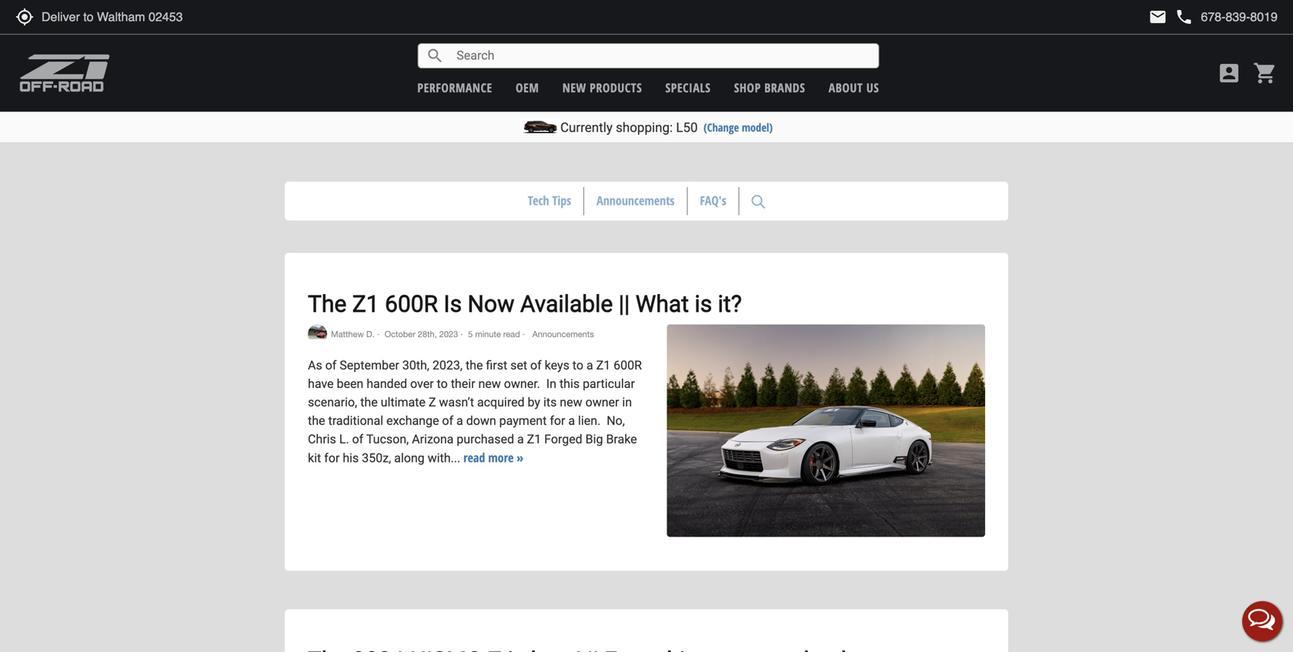 Task type: vqa. For each thing, say whether or not it's contained in the screenshot.
Z1 Speed Cleat Master Set
no



Task type: locate. For each thing, give the bounding box(es) containing it.
0 horizontal spatial read
[[464, 450, 485, 466]]

more
[[488, 450, 514, 466]]

new down the first
[[479, 377, 501, 391]]

exchange
[[387, 414, 439, 428]]

about us
[[829, 79, 880, 96]]

tips
[[552, 192, 571, 209]]

to
[[573, 358, 584, 373], [437, 377, 448, 391]]

1 vertical spatial 600r
[[614, 358, 642, 373]]

in
[[547, 377, 557, 391]]

0 vertical spatial the
[[466, 358, 483, 373]]

Search search field
[[445, 44, 879, 68]]

first
[[486, 358, 508, 373]]

new left products
[[563, 79, 587, 96]]

specials
[[666, 79, 711, 96]]

1 horizontal spatial the
[[361, 395, 378, 410]]

the
[[466, 358, 483, 373], [361, 395, 378, 410], [308, 414, 325, 428]]

performance
[[418, 79, 493, 96]]

read right the minute on the left bottom of page
[[503, 329, 520, 339]]

z1 motorsports logo image
[[19, 54, 111, 92]]

0 horizontal spatial for
[[324, 451, 340, 466]]

currently
[[561, 120, 613, 135]]

no,
[[607, 414, 625, 428]]

5 minute read
[[468, 329, 520, 339]]

z1 up particular
[[596, 358, 611, 373]]

600r up particular
[[614, 358, 642, 373]]

2 vertical spatial z1
[[527, 432, 541, 447]]

account_box
[[1217, 61, 1242, 85]]

the up traditional at bottom left
[[361, 395, 378, 410]]

over
[[410, 377, 434, 391]]

of down 'wasn't'
[[442, 414, 454, 428]]

z1 up 'd.'
[[352, 290, 379, 318]]

scenario,
[[308, 395, 357, 410]]

read
[[503, 329, 520, 339], [464, 450, 485, 466]]

mail
[[1149, 8, 1168, 26]]

for right the kit
[[324, 451, 340, 466]]

1 vertical spatial announcements
[[530, 329, 594, 339]]

the z1 600r is now available || what is it?
[[308, 290, 742, 318]]

announcements down shopping:
[[597, 192, 675, 209]]

1 vertical spatial to
[[437, 377, 448, 391]]

the z1 600r is now available || what is it? image
[[667, 325, 986, 537]]

2 horizontal spatial the
[[466, 358, 483, 373]]

28th,
[[418, 329, 437, 339]]

to down the 2023,
[[437, 377, 448, 391]]

0 vertical spatial z1
[[352, 290, 379, 318]]

announcements
[[597, 192, 675, 209], [530, 329, 594, 339]]

a
[[587, 358, 593, 373], [457, 414, 463, 428], [569, 414, 575, 428], [517, 432, 524, 447]]

l50
[[676, 120, 698, 135]]

a up forged
[[569, 414, 575, 428]]

z1 down payment
[[527, 432, 541, 447]]

shopping_cart
[[1254, 61, 1278, 85]]

particular
[[583, 377, 635, 391]]

2 vertical spatial the
[[308, 414, 325, 428]]

for up forged
[[550, 414, 566, 428]]

new products
[[563, 79, 642, 96]]

his
[[343, 451, 359, 466]]

z1
[[352, 290, 379, 318], [596, 358, 611, 373], [527, 432, 541, 447]]

matthew
[[331, 329, 364, 339]]

the up their
[[466, 358, 483, 373]]

phone
[[1175, 8, 1194, 26]]

»
[[517, 450, 524, 466]]

0 vertical spatial 600r
[[385, 290, 438, 318]]

2 vertical spatial new
[[560, 395, 583, 410]]

a up particular
[[587, 358, 593, 373]]

been
[[337, 377, 364, 391]]

0 horizontal spatial to
[[437, 377, 448, 391]]

1 horizontal spatial read
[[503, 329, 520, 339]]

600r inside as of september 30th, 2023, the first set of keys to a z1 600r have been handed over to their new owner.  in this particular scenario, the ultimate z wasn't acquired by its new owner in the traditional exchange of a down payment for a lien.  no, chris l. of tucson, arizona purchased a z1 forged big brake kit for his 350z, along with...
[[614, 358, 642, 373]]

forged
[[545, 432, 583, 447]]

my_location
[[15, 8, 34, 26]]

1 horizontal spatial z1
[[527, 432, 541, 447]]

1 horizontal spatial 600r
[[614, 358, 642, 373]]

1 vertical spatial the
[[361, 395, 378, 410]]

announcements down available
[[530, 329, 594, 339]]

1 horizontal spatial to
[[573, 358, 584, 373]]

with...
[[428, 451, 461, 466]]

tech tips
[[528, 192, 571, 209]]

wasn't
[[439, 395, 474, 410]]

600r
[[385, 290, 438, 318], [614, 358, 642, 373]]

of
[[325, 358, 337, 373], [531, 358, 542, 373], [442, 414, 454, 428], [352, 432, 364, 447]]

now
[[468, 290, 515, 318]]

shopping_cart link
[[1250, 61, 1278, 85]]

0 horizontal spatial the
[[308, 414, 325, 428]]

minute
[[475, 329, 501, 339]]

mail phone
[[1149, 8, 1194, 26]]

acquired
[[477, 395, 525, 410]]

for
[[550, 414, 566, 428], [324, 451, 340, 466]]

1 vertical spatial read
[[464, 450, 485, 466]]

0 horizontal spatial announcements
[[530, 329, 594, 339]]

the up chris
[[308, 414, 325, 428]]

new down this
[[560, 395, 583, 410]]

faq's link
[[688, 187, 739, 214]]

it?
[[718, 290, 742, 318]]

||
[[619, 290, 630, 318]]

350z,
[[362, 451, 391, 466]]

mail link
[[1149, 8, 1168, 26]]

2023
[[439, 329, 458, 339]]

oem link
[[516, 79, 539, 96]]

d.
[[366, 329, 375, 339]]

2 horizontal spatial z1
[[596, 358, 611, 373]]

about us link
[[829, 79, 880, 96]]

read down purchased
[[464, 450, 485, 466]]

september
[[340, 358, 400, 373]]

the
[[308, 290, 347, 318]]

shopping:
[[616, 120, 673, 135]]

products
[[590, 79, 642, 96]]

600r up october 28th, 2023
[[385, 290, 438, 318]]

tech tips link
[[516, 187, 584, 214]]

1 vertical spatial z1
[[596, 358, 611, 373]]

(change model) link
[[704, 120, 773, 135]]

1 horizontal spatial for
[[550, 414, 566, 428]]

payment
[[500, 414, 547, 428]]

to up this
[[573, 358, 584, 373]]

as
[[308, 358, 322, 373]]

read more »
[[464, 450, 524, 466]]

new
[[563, 79, 587, 96], [479, 377, 501, 391], [560, 395, 583, 410]]

0 vertical spatial announcements
[[597, 192, 675, 209]]

currently shopping: l50 (change model)
[[561, 120, 773, 135]]



Task type: describe. For each thing, give the bounding box(es) containing it.
brands
[[765, 79, 806, 96]]

brake
[[606, 432, 637, 447]]

shop brands
[[734, 79, 806, 96]]

a up »
[[517, 432, 524, 447]]

l.
[[339, 432, 349, 447]]

faq's
[[700, 192, 727, 209]]

owner
[[586, 395, 619, 410]]

model)
[[742, 120, 773, 135]]

set
[[511, 358, 528, 373]]

along
[[394, 451, 425, 466]]

purchased
[[457, 432, 514, 447]]

shop
[[734, 79, 761, 96]]

search
[[426, 47, 445, 65]]

oem
[[516, 79, 539, 96]]

account_box link
[[1214, 61, 1246, 85]]

matthew d. image
[[308, 325, 327, 339]]

chris
[[308, 432, 336, 447]]

keys
[[545, 358, 570, 373]]

specials link
[[666, 79, 711, 96]]

october 28th, 2023
[[385, 329, 458, 339]]

0 horizontal spatial 600r
[[385, 290, 438, 318]]

have
[[308, 377, 334, 391]]

5
[[468, 329, 473, 339]]

shop brands link
[[734, 79, 806, 96]]

performance link
[[418, 79, 493, 96]]

is
[[695, 290, 712, 318]]

kit
[[308, 451, 321, 466]]

what
[[636, 290, 689, 318]]

by
[[528, 395, 541, 410]]

read more » link
[[464, 450, 524, 466]]

down
[[466, 414, 496, 428]]

30th,
[[403, 358, 430, 373]]

big
[[586, 432, 603, 447]]

0 vertical spatial new
[[563, 79, 587, 96]]

announcements link
[[585, 187, 687, 214]]

ultimate
[[381, 395, 426, 410]]

handed
[[367, 377, 407, 391]]

its
[[544, 395, 557, 410]]

(change
[[704, 120, 739, 135]]

october
[[385, 329, 416, 339]]

arizona
[[412, 432, 454, 447]]

1 vertical spatial new
[[479, 377, 501, 391]]

about
[[829, 79, 863, 96]]

of right 'as'
[[325, 358, 337, 373]]

tucson,
[[366, 432, 409, 447]]

matthew d.
[[331, 329, 375, 339]]

phone link
[[1175, 8, 1278, 26]]

the z1 600r is now available || what is it? link
[[308, 290, 742, 318]]

tech
[[528, 192, 549, 209]]

is
[[444, 290, 462, 318]]

2023,
[[433, 358, 463, 373]]

1 vertical spatial for
[[324, 451, 340, 466]]

traditional
[[328, 414, 384, 428]]

0 vertical spatial for
[[550, 414, 566, 428]]

0 vertical spatial read
[[503, 329, 520, 339]]

as of september 30th, 2023, the first set of keys to a z1 600r have been handed over to their new owner.  in this particular scenario, the ultimate z wasn't acquired by its new owner in the traditional exchange of a down payment for a lien.  no, chris l. of tucson, arizona purchased a z1 forged big brake kit for his 350z, along with...
[[308, 358, 642, 466]]

us
[[867, 79, 880, 96]]

a down 'wasn't'
[[457, 414, 463, 428]]

of right 'set'
[[531, 358, 542, 373]]

available
[[521, 290, 613, 318]]

of right l.
[[352, 432, 364, 447]]

new products link
[[563, 79, 642, 96]]

0 vertical spatial to
[[573, 358, 584, 373]]

their
[[451, 377, 476, 391]]

this
[[560, 377, 580, 391]]

in
[[623, 395, 632, 410]]

0 horizontal spatial z1
[[352, 290, 379, 318]]

1 horizontal spatial announcements
[[597, 192, 675, 209]]



